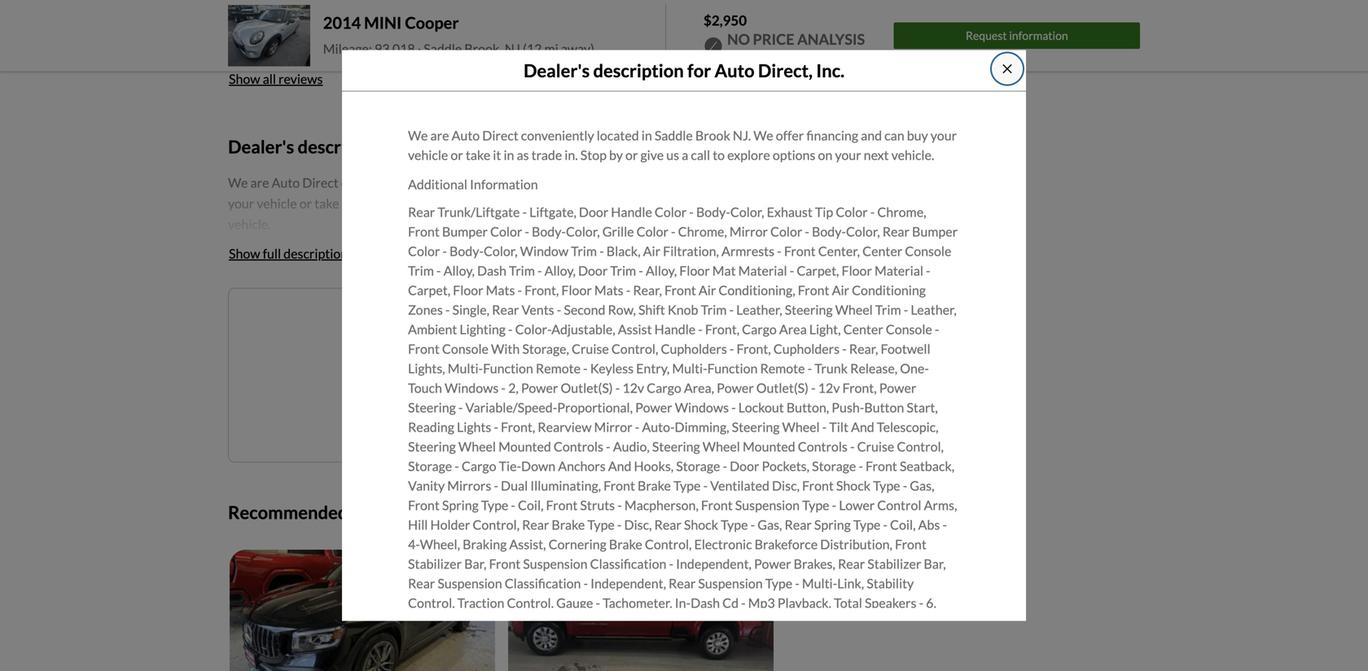 Task type: describe. For each thing, give the bounding box(es) containing it.
type up macpherson,
[[674, 478, 701, 494]]

steering up "me,""
[[408, 400, 456, 416]]

0 vertical spatial this
[[563, 316, 585, 332]]

temperature
[[610, 615, 684, 631]]

reported
[[768, 48, 815, 61]]

wheel down lights
[[459, 439, 496, 455]]

warnings down mp3 in the bottom right of the page
[[741, 615, 796, 631]]

2 vertical spatial brake
[[609, 537, 643, 552]]

and up the link
[[511, 634, 534, 650]]

conditioning
[[852, 282, 926, 298]]

additional inside dealer's description for auto direct, inc. dialog
[[408, 177, 467, 192]]

in up additional information in the top of the page
[[504, 147, 514, 163]]

0 vertical spatial brake
[[638, 478, 671, 494]]

color down trunk/liftgate
[[490, 224, 522, 240]]

explore for we are auto direct conveniently located in saddle brook nj. we offer financing and can buy your vehicle or take it in as trade in. stop by or give us a call to explore options on your next vehicle.
[[728, 147, 770, 163]]

reminders down total
[[824, 615, 885, 631]]

floor down center,
[[842, 263, 872, 279]]

vehicle for we are auto direct conveniently located in saddle brook nj. we offer financing and can buy your vehicle or take it in as trade in. stop by or give us a call to explore options on your next vehicle. additional information show full description
[[257, 195, 297, 211]]

call for we are auto direct conveniently located in saddle brook nj. we offer financing and can buy your vehicle or take it in as trade in. stop by or give us a call to explore options on your next vehicle. additional information show full description
[[540, 195, 559, 211]]

footwell
[[881, 341, 931, 357]]

type up electronic on the right of the page
[[721, 517, 748, 533]]

coolant
[[562, 615, 608, 631]]

floor up second
[[562, 282, 592, 298]]

distribution,
[[820, 537, 893, 552]]

1 function from the left
[[483, 361, 533, 376]]

row,
[[608, 302, 636, 318]]

show all reviews button
[[228, 61, 324, 97]]

auto for we are auto direct conveniently located in saddle brook nj. we offer financing and can buy your vehicle or take it in as trade in. stop by or give us a call to explore options on your next vehicle.
[[452, 128, 480, 144]]

1 horizontal spatial chrome,
[[878, 204, 927, 220]]

2,
[[508, 380, 519, 396]]

front up light,
[[798, 282, 830, 298]]

we down direct,
[[754, 128, 774, 144]]

saddle for we are auto direct conveniently located in saddle brook nj. we offer financing and can buy your vehicle or take it in as trade in. stop by or give us a call to explore options on your next vehicle. additional information show full description
[[475, 175, 513, 190]]

zones
[[408, 302, 443, 318]]

in up trunk/liftgate
[[462, 175, 472, 190]]

1 cupholders from the left
[[661, 341, 727, 357]]

on for we are auto direct conveniently located in saddle brook nj. we offer financing and can buy your vehicle or take it in as trade in. stop by or give us a call to explore options on your next vehicle.
[[818, 147, 833, 163]]

2 outlet(s) from the left
[[757, 380, 809, 396]]

color, left grille
[[566, 224, 600, 240]]

in-
[[675, 595, 691, 611]]

push-
[[832, 400, 865, 416]]

rear up in- at the bottom of the page
[[669, 576, 696, 592]]

1 vertical spatial spring
[[814, 517, 851, 533]]

and right tilt at right bottom
[[851, 419, 875, 435]]

0 vertical spatial door
[[579, 204, 609, 220]]

floor up single,
[[453, 282, 484, 298]]

2 vertical spatial and
[[579, 416, 595, 428]]

nj. for we are auto direct conveniently located in saddle brook nj. we offer financing and can buy your vehicle or take it in as trade in. stop by or give us a call to explore options on your next vehicle.
[[733, 128, 751, 144]]

0 horizontal spatial chrome,
[[678, 224, 727, 240]]

1 12v from the left
[[623, 380, 644, 396]]

1 bumper from the left
[[442, 224, 488, 240]]

as for we are auto direct conveniently located in saddle brook nj. we offer financing and can buy your vehicle or take it in as trade in. stop by or give us a call to explore options on your next vehicle. additional information show full description
[[366, 195, 378, 211]]

a for we are auto direct conveniently located in saddle brook nj. we offer financing and can buy your vehicle or take it in as trade in. stop by or give us a call to explore options on your next vehicle. additional information show full description
[[531, 195, 537, 211]]

color, up center,
[[846, 224, 880, 240]]

trim up zones
[[408, 263, 434, 279]]

and down the traction
[[465, 615, 489, 631]]

1 vertical spatial dash
[[691, 595, 720, 611]]

0 vertical spatial independent,
[[676, 556, 752, 572]]

entry,
[[636, 361, 670, 376]]

privacy
[[517, 416, 549, 428]]

window
[[520, 243, 569, 259]]

show full description button
[[228, 236, 349, 272]]

1 vertical spatial shock
[[684, 517, 718, 533]]

1 horizontal spatial disc,
[[772, 478, 800, 494]]

description for dealer's description
[[298, 136, 388, 157]]

we are auto direct conveniently located in saddle brook nj. we offer financing and can buy your vehicle or take it in as trade in. stop by or give us a call to explore options on your next vehicle.
[[408, 128, 957, 163]]

auto for we are auto direct conveniently located in saddle brook nj. we offer financing and can buy your vehicle or take it in as trade in. stop by or give us a call to explore options on your next vehicle. additional information show full description
[[272, 175, 300, 190]]

notify
[[394, 316, 432, 332]]

rearview
[[538, 419, 592, 435]]

body- up filtration,
[[696, 204, 731, 220]]

maintenance
[[864, 634, 938, 650]]

us for we are auto direct conveniently located in saddle brook nj. we offer financing and can buy your vehicle or take it in as trade in. stop by or give us a call to explore options on your next vehicle. additional information show full description
[[515, 195, 528, 211]]

gauge
[[556, 595, 593, 611]]

show inside button
[[229, 71, 260, 87]]

0 horizontal spatial of
[[455, 316, 467, 332]]

button
[[865, 400, 904, 416]]

1 vertical spatial gas,
[[758, 517, 782, 533]]

lamp
[[895, 615, 926, 631]]

0 horizontal spatial classification
[[505, 576, 581, 592]]

power up button
[[880, 380, 917, 396]]

0 vertical spatial gas,
[[910, 478, 935, 494]]

trunk/liftgate
[[438, 204, 520, 220]]

we up additional information in the top of the page
[[408, 128, 428, 144]]

saddle for we are auto direct conveniently located in saddle brook nj. we offer financing and can buy your vehicle or take it in as trade in. stop by or give us a call to explore options on your next vehicle.
[[655, 128, 693, 144]]

hooks,
[[634, 458, 674, 474]]

1 vertical spatial carpet,
[[408, 282, 451, 298]]

warning,
[[686, 615, 738, 631]]

to for we are auto direct conveniently located in saddle brook nj. we offer financing and can buy your vehicle or take it in as trade in. stop by or give us a call to explore options on your next vehicle.
[[713, 147, 725, 163]]

steering down 'reading'
[[408, 439, 456, 455]]

full
[[263, 245, 281, 261]]

single,
[[453, 302, 490, 318]]

link,
[[838, 576, 864, 592]]

control
[[878, 497, 922, 513]]

2 leather, from the left
[[911, 302, 957, 318]]

trim right knob
[[701, 302, 727, 318]]

by for we are auto direct conveniently located in saddle brook nj. we offer financing and can buy your vehicle or take it in as trade in. stop by or give us a call to explore options on your next vehicle.
[[609, 147, 623, 163]]

body- down liftgate, on the left top
[[532, 224, 566, 240]]

2 horizontal spatial auto
[[715, 60, 755, 81]]

proportional,
[[557, 400, 633, 416]]

1 horizontal spatial of
[[625, 416, 633, 428]]

"email
[[397, 416, 424, 428]]

brakes,
[[794, 556, 836, 572]]

front down illuminating,
[[546, 497, 578, 513]]

type down pressure,
[[668, 654, 695, 670]]

1 stabilizer from the left
[[408, 556, 462, 572]]

wheel up light,
[[835, 302, 873, 318]]

suspension up cd
[[698, 576, 763, 592]]

front down trunk/liftgate
[[408, 224, 440, 240]]

1 vertical spatial mirror
[[594, 419, 633, 435]]

vehicle. for we are auto direct conveniently located in saddle brook nj. we offer financing and can buy your vehicle or take it in as trade in. stop by or give us a call to explore options on your next vehicle.
[[892, 147, 935, 163]]

lights,
[[408, 361, 445, 376]]

color, up 'armrests'
[[731, 204, 764, 220]]

type down struts
[[588, 517, 615, 533]]

email me
[[571, 370, 622, 386]]

close modal dealer's description for auto direct, inc. image
[[1001, 62, 1014, 75]]

cooper
[[405, 13, 459, 32]]

privacy policy link
[[517, 416, 577, 428]]

suspension down cornering
[[523, 556, 588, 572]]

or up grille
[[626, 147, 638, 163]]

1 alloy, from the left
[[444, 263, 475, 279]]

power down "brakeforce"
[[754, 556, 791, 572]]

1 horizontal spatial rear,
[[849, 341, 878, 357]]

or up show full description button
[[300, 195, 312, 211]]

front down abs
[[895, 537, 927, 552]]

exhaust
[[767, 204, 813, 220]]

color right grille
[[637, 224, 669, 240]]

and down audio,
[[608, 458, 632, 474]]

area
[[779, 322, 807, 337]]

no price analysis salvage reported
[[727, 30, 865, 61]]

1 vertical spatial this
[[394, 502, 424, 523]]

dealer's description
[[228, 136, 388, 157]]

shift
[[639, 302, 665, 318]]

color, left window
[[484, 243, 518, 259]]

0 horizontal spatial cargo
[[462, 458, 496, 474]]

and for we are auto direct conveniently located in saddle brook nj. we offer financing and can buy your vehicle or take it in as trade in. stop by or give us a call to explore options on your next vehicle. additional information show full description
[[681, 175, 702, 190]]

offer for we are auto direct conveniently located in saddle brook nj. we offer financing and can buy your vehicle or take it in as trade in. stop by or give us a call to explore options on your next vehicle. additional information show full description
[[596, 175, 624, 190]]

diversity,
[[705, 654, 759, 670]]

are for we are auto direct conveniently located in saddle brook nj. we offer financing and can buy your vehicle or take it in as trade in. stop by or give us a call to explore options on your next vehicle.
[[431, 128, 449, 144]]

power right 2,
[[521, 380, 558, 396]]

mirrors
[[447, 478, 491, 494]]

light,
[[809, 322, 841, 337]]

2021 mercedes-benz glb-class image
[[230, 550, 495, 671]]

knob
[[668, 302, 698, 318]]

direct,
[[758, 60, 813, 81]]

reviews)
[[309, 37, 357, 53]]

me for email
[[605, 370, 622, 386]]

lockout
[[739, 400, 784, 416]]

request
[[966, 29, 1007, 42]]

2 remote from the left
[[760, 361, 805, 376]]

color up zones
[[408, 243, 440, 259]]

1 vertical spatial console
[[886, 322, 933, 337]]

suspension down ventilated
[[735, 497, 800, 513]]

traction
[[457, 595, 505, 611]]

tachometer,
[[603, 595, 673, 611]]

0 vertical spatial windows
[[445, 380, 499, 396]]

description for dealer's description for auto direct, inc.
[[593, 60, 684, 81]]

1 horizontal spatial cruise
[[857, 439, 895, 455]]

0 horizontal spatial multi-
[[448, 361, 483, 376]]

1 vertical spatial handle
[[655, 322, 696, 337]]

3 storage from the left
[[812, 458, 856, 474]]

0.0 (26 reviews)
[[249, 30, 357, 57]]

trim down black,
[[610, 263, 636, 279]]

trade for we are auto direct conveniently located in saddle brook nj. we offer financing and can buy your vehicle or take it in as trade in. stop by or give us a call to explore options on your next vehicle.
[[532, 147, 562, 163]]

can for we are auto direct conveniently located in saddle brook nj. we offer financing and can buy your vehicle or take it in as trade in. stop by or give us a call to explore options on your next vehicle. additional information show full description
[[705, 175, 725, 190]]

1 vertical spatial windows
[[675, 400, 729, 416]]

control, up braking
[[473, 517, 520, 533]]

type up mp3 in the bottom right of the page
[[765, 576, 793, 592]]

power up lockout
[[717, 380, 754, 396]]

and down mp3 in the bottom right of the page
[[767, 634, 790, 650]]

trim down window
[[509, 263, 535, 279]]

93,018
[[375, 41, 415, 56]]

1 remote from the left
[[536, 361, 581, 376]]

a for we are auto direct conveniently located in saddle brook nj. we offer financing and can buy your vehicle or take it in as trade in. stop by or give us a call to explore options on your next vehicle.
[[682, 147, 689, 163]]

tie-
[[499, 458, 521, 474]]

are for we are auto direct conveniently located in saddle brook nj. we offer financing and can buy your vehicle or take it in as trade in. stop by or give us a call to explore options on your next vehicle. additional information show full description
[[250, 175, 269, 190]]

vents
[[522, 302, 554, 318]]

seatback,
[[900, 458, 955, 474]]

our
[[501, 416, 516, 428]]

2 horizontal spatial cargo
[[742, 322, 777, 337]]

body- down the tip
[[812, 224, 846, 240]]

holder
[[430, 517, 470, 533]]

with
[[491, 341, 520, 357]]

us for we are auto direct conveniently located in saddle brook nj. we offer financing and can buy your vehicle or take it in as trade in. stop by or give us a call to explore options on your next vehicle.
[[666, 147, 679, 163]]

1 vertical spatial brake
[[552, 517, 585, 533]]

color-
[[515, 322, 552, 337]]

illuminating,
[[530, 478, 601, 494]]

additional information
[[408, 177, 538, 192]]

type left the lower
[[802, 497, 830, 513]]

2 cupholders from the left
[[774, 341, 840, 357]]

anchors
[[558, 458, 606, 474]]

0 horizontal spatial independent,
[[591, 576, 666, 592]]

1 vertical spatial disc,
[[624, 517, 652, 533]]

located for we are auto direct conveniently located in saddle brook nj. we offer financing and can buy your vehicle or take it in as trade in. stop by or give us a call to explore options on your next vehicle.
[[597, 128, 639, 144]]

trade for we are auto direct conveniently located in saddle brook nj. we offer financing and can buy your vehicle or take it in as trade in. stop by or give us a call to explore options on your next vehicle. additional information show full description
[[380, 195, 411, 211]]

brook for we are auto direct conveniently located in saddle brook nj. we offer financing and can buy your vehicle or take it in as trade in. stop by or give us a call to explore options on your next vehicle. additional information show full description
[[515, 175, 551, 190]]

type up control on the right of the page
[[873, 478, 901, 494]]

front down "pockets,"
[[802, 478, 834, 494]]

0 vertical spatial center
[[863, 243, 903, 259]]

0 horizontal spatial spring
[[442, 497, 479, 513]]

terms
[[597, 416, 623, 428]]

control, down the assist
[[612, 341, 658, 357]]

2 alloy, from the left
[[545, 263, 576, 279]]

rear up assist, on the bottom left
[[522, 517, 549, 533]]

it for we are auto direct conveniently located in saddle brook nj. we offer financing and can buy your vehicle or take it in as trade in. stop by or give us a call to explore options on your next vehicle.
[[493, 147, 501, 163]]

0 horizontal spatial handle
[[611, 204, 652, 220]]

wheel down button,
[[782, 419, 820, 435]]

give for we are auto direct conveniently located in saddle brook nj. we offer financing and can buy your vehicle or take it in as trade in. stop by or give us a call to explore options on your next vehicle.
[[641, 147, 664, 163]]

2 mounted from the left
[[743, 439, 796, 455]]

all
[[263, 71, 276, 87]]

steering down lockout
[[732, 419, 780, 435]]

in down dealer's description for auto direct, inc.
[[642, 128, 652, 144]]

0 vertical spatial rear,
[[633, 282, 662, 298]]

1 vertical spatial door
[[578, 263, 608, 279]]

reviews
[[279, 71, 323, 87]]

2 vertical spatial console
[[442, 341, 489, 357]]

1 mats from the left
[[486, 282, 515, 298]]

rear up link,
[[838, 556, 865, 572]]

lights
[[457, 419, 491, 435]]

mat
[[713, 263, 736, 279]]

electronic
[[694, 537, 752, 552]]

1 horizontal spatial classification
[[590, 556, 667, 572]]

1 horizontal spatial cargo
[[647, 380, 682, 396]]

macpherson,
[[625, 497, 699, 513]]

dealer's description for auto direct, inc. dialog
[[342, 50, 1026, 671]]

2014
[[323, 13, 361, 32]]

1 vertical spatial coil,
[[890, 517, 916, 533]]

1 vertical spatial center
[[844, 322, 884, 337]]

brook for we are auto direct conveniently located in saddle brook nj. we offer financing and can buy your vehicle or take it in as trade in. stop by or give us a call to explore options on your next vehicle.
[[696, 128, 731, 144]]

front left center,
[[784, 243, 816, 259]]

trim down conditioning
[[875, 302, 901, 318]]

control, left gauge
[[507, 595, 554, 611]]

financing for we are auto direct conveniently located in saddle brook nj. we offer financing and can buy your vehicle or take it in as trade in. stop by or give us a call to explore options on your next vehicle.
[[807, 128, 859, 144]]

mi
[[544, 41, 559, 56]]

color up filtration,
[[655, 204, 687, 220]]

reminders up bluetooth, at bottom
[[536, 634, 598, 650]]

floor down filtration,
[[680, 263, 710, 279]]

show inside we are auto direct conveniently located in saddle brook nj. we offer financing and can buy your vehicle or take it in as trade in. stop by or give us a call to explore options on your next vehicle. additional information show full description
[[229, 245, 260, 261]]

and down playback,
[[798, 615, 821, 631]]

warnings up 'failure,'
[[408, 615, 463, 631]]

2 vertical spatial to
[[490, 416, 499, 428]]

wireless
[[437, 654, 487, 670]]

front up knob
[[665, 282, 696, 298]]

rear down macpherson,
[[655, 517, 682, 533]]

as for we are auto direct conveniently located in saddle brook nj. we offer financing and can buy your vehicle or take it in as trade in. stop by or give us a call to explore options on your next vehicle.
[[517, 147, 529, 163]]

next for we are auto direct conveniently located in saddle brook nj. we offer financing and can buy your vehicle or take it in as trade in. stop by or give us a call to explore options on your next vehicle.
[[864, 147, 889, 163]]

we up liftgate, on the left top
[[574, 175, 594, 190]]

Email address email field
[[372, 361, 550, 395]]

0 vertical spatial mirror
[[730, 224, 768, 240]]

in down dealer's description
[[352, 195, 363, 211]]

control, up 'failure,'
[[408, 595, 455, 611]]

policy
[[551, 416, 577, 428]]

front down vanity
[[408, 497, 440, 513]]

front down braking
[[489, 556, 521, 572]]

2 function from the left
[[708, 361, 758, 376]]

2 horizontal spatial multi-
[[802, 576, 838, 592]]

data
[[490, 654, 518, 670]]

0 horizontal spatial dash
[[477, 263, 507, 279]]

vehicle for we are auto direct conveniently located in saddle brook nj. we offer financing and can buy your vehicle or take it in as trade in. stop by or give us a call to explore options on your next vehicle.
[[408, 147, 448, 163]]

reading
[[408, 419, 454, 435]]

down
[[521, 458, 556, 474]]

1 horizontal spatial shock
[[836, 478, 871, 494]]

1 horizontal spatial multi-
[[672, 361, 708, 376]]

0 horizontal spatial air
[[643, 243, 661, 259]]

wheel,
[[420, 537, 460, 552]]



Task type: locate. For each thing, give the bounding box(es) containing it.
dealer
[[427, 502, 478, 523]]

0 vertical spatial classification
[[590, 556, 667, 572]]

by inside we are auto direct conveniently located in saddle brook nj. we offer financing and can buy your vehicle or take it in as trade in. stop by or give us a call to explore options on your next vehicle. additional information show full description
[[458, 195, 472, 211]]

black,
[[607, 243, 641, 259]]

as inside we are auto direct conveniently located in saddle brook nj. we offer financing and can buy your vehicle or take it in as trade in. stop by or give us a call to explore options on your next vehicle. additional information show full description
[[366, 195, 378, 211]]

information right 'full'
[[290, 237, 358, 253]]

on inside we are auto direct conveniently located in saddle brook nj. we offer financing and can buy your vehicle or take it in as trade in. stop by or give us a call to explore options on your next vehicle.
[[818, 147, 833, 163]]

explore for we are auto direct conveniently located in saddle brook nj. we offer financing and can buy your vehicle or take it in as trade in. stop by or give us a call to explore options on your next vehicle. additional information show full description
[[576, 195, 619, 211]]

0 vertical spatial cruise
[[572, 341, 609, 357]]

this down vanity
[[394, 502, 424, 523]]

rear up "brakeforce"
[[785, 517, 812, 533]]

offer up grille
[[596, 175, 624, 190]]

0 vertical spatial and
[[861, 128, 882, 144]]

warnings up diversity,
[[709, 634, 764, 650]]

direct
[[482, 128, 519, 144], [302, 175, 339, 190]]

offer
[[776, 128, 804, 144], [596, 175, 624, 190]]

control, up seatback,
[[897, 439, 944, 455]]

rear down 4-
[[408, 576, 435, 592]]

front up 'lights,'
[[408, 341, 440, 357]]

on up filtration,
[[667, 195, 681, 211]]

1 horizontal spatial dealer's
[[524, 60, 590, 81]]

a inside we are auto direct conveniently located in saddle brook nj. we offer financing and can buy your vehicle or take it in as trade in. stop by or give us a call to explore options on your next vehicle.
[[682, 147, 689, 163]]

2022 gmc sierra 2500hd image
[[508, 550, 774, 671]]

offer inside we are auto direct conveniently located in saddle brook nj. we offer financing and can buy your vehicle or take it in as trade in. stop by or give us a call to explore options on your next vehicle. additional information show full description
[[596, 175, 624, 190]]

by clicking "email me," you agree to our privacy policy and terms of use .
[[350, 416, 654, 428]]

0 vertical spatial chrome,
[[878, 204, 927, 220]]

1 horizontal spatial conveniently
[[521, 128, 594, 144]]

1 vertical spatial description
[[298, 136, 388, 157]]

0 vertical spatial vehicle
[[408, 147, 448, 163]]

trade down additional information in the top of the page
[[380, 195, 411, 211]]

on for we are auto direct conveniently located in saddle brook nj. we offer financing and can buy your vehicle or take it in as trade in. stop by or give us a call to explore options on your next vehicle. additional information show full description
[[667, 195, 681, 211]]

from
[[352, 502, 390, 523]]

to for we are auto direct conveniently located in saddle brook nj. we offer financing and can buy your vehicle or take it in as trade in. stop by or give us a call to explore options on your next vehicle. additional information show full description
[[562, 195, 574, 211]]

0 horizontal spatial coil,
[[518, 497, 544, 513]]

saddle inside we are auto direct conveniently located in saddle brook nj. we offer financing and can buy your vehicle or take it in as trade in. stop by or give us a call to explore options on your next vehicle.
[[655, 128, 693, 144]]

suspension
[[735, 497, 800, 513], [523, 556, 588, 572], [438, 576, 502, 592], [698, 576, 763, 592]]

it down dealer's description
[[342, 195, 350, 211]]

scroll right image
[[759, 506, 766, 521]]

1 outlet(s) from the left
[[561, 380, 613, 396]]

offer inside we are auto direct conveniently located in saddle brook nj. we offer financing and can buy your vehicle or take it in as trade in. stop by or give us a call to explore options on your next vehicle.
[[776, 128, 804, 144]]

conveniently inside we are auto direct conveniently located in saddle brook nj. we offer financing and can buy your vehicle or take it in as trade in. stop by or give us a call to explore options on your next vehicle. additional information show full description
[[341, 175, 414, 190]]

alloy, down filtration,
[[646, 263, 677, 279]]

filtration,
[[663, 243, 719, 259]]

vehicle up additional information in the top of the page
[[408, 147, 448, 163]]

call
[[691, 147, 710, 163], [540, 195, 559, 211]]

gas,
[[910, 478, 935, 494], [758, 517, 782, 533]]

nj. inside we are auto direct conveniently located in saddle brook nj. we offer financing and can buy your vehicle or take it in as trade in. stop by or give us a call to explore options on your next vehicle. additional information show full description
[[553, 175, 571, 190]]

brook,
[[465, 41, 502, 56]]

recommended
[[228, 502, 348, 523]]

auto down no
[[715, 60, 755, 81]]

auto-
[[642, 419, 675, 435]]

power
[[521, 380, 558, 396], [717, 380, 754, 396], [880, 380, 917, 396], [635, 400, 673, 416], [754, 556, 791, 572]]

2 bumper from the left
[[912, 224, 958, 240]]

located for we are auto direct conveniently located in saddle brook nj. we offer financing and can buy your vehicle or take it in as trade in. stop by or give us a call to explore options on your next vehicle. additional information show full description
[[417, 175, 459, 190]]

1 vertical spatial it
[[342, 195, 350, 211]]

give inside we are auto direct conveniently located in saddle brook nj. we offer financing and can buy your vehicle or take it in as trade in. stop by or give us a call to explore options on your next vehicle.
[[641, 147, 664, 163]]

ambient
[[408, 322, 457, 337]]

liftgate,
[[530, 204, 577, 220]]

1 vertical spatial a
[[531, 195, 537, 211]]

next inside we are auto direct conveniently located in saddle brook nj. we offer financing and can buy your vehicle or take it in as trade in. stop by or give us a call to explore options on your next vehicle. additional information show full description
[[713, 195, 738, 211]]

direct inside we are auto direct conveniently located in saddle brook nj. we offer financing and can buy your vehicle or take it in as trade in. stop by or give us a call to explore options on your next vehicle.
[[482, 128, 519, 144]]

front up struts
[[604, 478, 635, 494]]

0 horizontal spatial disc,
[[624, 517, 652, 533]]

next
[[864, 147, 889, 163], [713, 195, 738, 211]]

tilt
[[829, 419, 849, 435]]

in. for we are auto direct conveniently located in saddle brook nj. we offer financing and can buy your vehicle or take it in as trade in. stop by or give us a call to explore options on your next vehicle. additional information show full description
[[413, 195, 427, 211]]

additional
[[408, 177, 467, 192], [228, 237, 287, 253]]

clicking
[[363, 416, 395, 428]]

handle up grille
[[611, 204, 652, 220]]

saddle inside we are auto direct conveniently located in saddle brook nj. we offer financing and can buy your vehicle or take it in as trade in. stop by or give us a call to explore options on your next vehicle. additional information show full description
[[475, 175, 513, 190]]

console
[[905, 243, 952, 259], [886, 322, 933, 337], [442, 341, 489, 357]]

financing
[[807, 128, 859, 144], [627, 175, 679, 190]]

2 vertical spatial door
[[730, 458, 760, 474]]

away)
[[561, 41, 595, 56]]

1 vertical spatial give
[[489, 195, 513, 211]]

options inside we are auto direct conveniently located in saddle brook nj. we offer financing and can buy your vehicle or take it in as trade in. stop by or give us a call to explore options on your next vehicle.
[[773, 147, 816, 163]]

trade inside we are auto direct conveniently located in saddle brook nj. we offer financing and can buy your vehicle or take it in as trade in. stop by or give us a call to explore options on your next vehicle.
[[532, 147, 562, 163]]

next for we are auto direct conveniently located in saddle brook nj. we offer financing and can buy your vehicle or take it in as trade in. stop by or give us a call to explore options on your next vehicle. additional information show full description
[[713, 195, 738, 211]]

information inside we are auto direct conveniently located in saddle brook nj. we offer financing and can buy your vehicle or take it in as trade in. stop by or give us a call to explore options on your next vehicle. additional information show full description
[[290, 237, 358, 253]]

0 vertical spatial me
[[434, 316, 452, 332]]

disc, down macpherson,
[[624, 517, 652, 533]]

we are auto direct conveniently located in saddle brook nj. we offer financing and can buy your vehicle or take it in as trade in. stop by or give us a call to explore options on your next vehicle. additional information show full description
[[228, 175, 748, 261]]

financing for we are auto direct conveniently located in saddle brook nj. we offer financing and can buy your vehicle or take it in as trade in. stop by or give us a call to explore options on your next vehicle. additional information show full description
[[627, 175, 679, 190]]

0 horizontal spatial mats
[[486, 282, 515, 298]]

2 material from the left
[[875, 263, 924, 279]]

2 controls from the left
[[798, 439, 848, 455]]

cargo
[[742, 322, 777, 337], [647, 380, 682, 396], [462, 458, 496, 474]]

us inside we are auto direct conveniently located in saddle brook nj. we offer financing and can buy your vehicle or take it in as trade in. stop by or give us a call to explore options on your next vehicle.
[[666, 147, 679, 163]]

cupholders down area
[[774, 341, 840, 357]]

air right black,
[[643, 243, 661, 259]]

steering up area
[[785, 302, 833, 318]]

me inside button
[[605, 370, 622, 386]]

1 horizontal spatial leather,
[[911, 302, 957, 318]]

1 vertical spatial saddle
[[655, 128, 693, 144]]

cruise down 'adjustable,'
[[572, 341, 609, 357]]

by up grille
[[609, 147, 623, 163]]

1 storage from the left
[[408, 458, 452, 474]]

conveniently down dealer's description
[[341, 175, 414, 190]]

keyless
[[590, 361, 634, 376]]

1 horizontal spatial this
[[563, 316, 585, 332]]

0 horizontal spatial us
[[515, 195, 528, 211]]

mounted up "pockets,"
[[743, 439, 796, 455]]

1 material from the left
[[739, 263, 787, 279]]

saddle
[[424, 41, 462, 56], [655, 128, 693, 144], [475, 175, 513, 190]]

1 horizontal spatial vehicle
[[408, 147, 448, 163]]

and inside we are auto direct conveniently located in saddle brook nj. we offer financing and can buy your vehicle or take it in as trade in. stop by or give us a call to explore options on your next vehicle.
[[861, 128, 882, 144]]

in.
[[565, 147, 578, 163], [413, 195, 427, 211]]

call for we are auto direct conveniently located in saddle brook nj. we offer financing and can buy your vehicle or take it in as trade in. stop by or give us a call to explore options on your next vehicle.
[[691, 147, 710, 163]]

in. inside we are auto direct conveniently located in saddle brook nj. we offer financing and can buy your vehicle or take it in as trade in. stop by or give us a call to explore options on your next vehicle.
[[565, 147, 578, 163]]

stop inside we are auto direct conveniently located in saddle brook nj. we offer financing and can buy your vehicle or take it in as trade in. stop by or give us a call to explore options on your next vehicle. additional information show full description
[[429, 195, 456, 211]]

notify me of new listings like this one
[[394, 316, 609, 332]]

in. inside we are auto direct conveniently located in saddle brook nj. we offer financing and can buy your vehicle or take it in as trade in. stop by or give us a call to explore options on your next vehicle. additional information show full description
[[413, 195, 427, 211]]

vehicle. inside we are auto direct conveniently located in saddle brook nj. we offer financing and can buy your vehicle or take it in as trade in. stop by or give us a call to explore options on your next vehicle. additional information show full description
[[228, 216, 271, 232]]

and inside we are auto direct conveniently located in saddle brook nj. we offer financing and can buy your vehicle or take it in as trade in. stop by or give us a call to explore options on your next vehicle. additional information show full description
[[681, 175, 702, 190]]

carpet, up zones
[[408, 282, 451, 298]]

1 vertical spatial options
[[622, 195, 664, 211]]

0 horizontal spatial located
[[417, 175, 459, 190]]

it inside we are auto direct conveniently located in saddle brook nj. we offer financing and can buy your vehicle or take it in as trade in. stop by or give us a call to explore options on your next vehicle. additional information show full description
[[342, 195, 350, 211]]

mirror
[[730, 224, 768, 240], [594, 419, 633, 435]]

stop inside we are auto direct conveniently located in saddle brook nj. we offer financing and can buy your vehicle or take it in as trade in. stop by or give us a call to explore options on your next vehicle.
[[581, 147, 607, 163]]

1 horizontal spatial as
[[517, 147, 529, 163]]

of left use on the bottom left
[[625, 416, 633, 428]]

playback,
[[778, 595, 832, 611]]

buy inside we are auto direct conveniently located in saddle brook nj. we offer financing and can buy your vehicle or take it in as trade in. stop by or give us a call to explore options on your next vehicle.
[[907, 128, 928, 144]]

conveniently up liftgate, on the left top
[[521, 128, 594, 144]]

dual
[[501, 478, 528, 494]]

6,
[[926, 595, 937, 611]]

body- down trunk/liftgate
[[450, 243, 484, 259]]

color right the tip
[[836, 204, 868, 220]]

door up grille
[[579, 204, 609, 220]]

take down dealer's description
[[315, 195, 339, 211]]

conditioning,
[[719, 282, 796, 298]]

rear up conditioning
[[883, 224, 910, 240]]

email
[[571, 370, 602, 386]]

air down mat
[[699, 282, 716, 298]]

1 bar, from the left
[[464, 556, 487, 572]]

classification up tachometer,
[[590, 556, 667, 572]]

to inside we are auto direct conveniently located in saddle brook nj. we offer financing and can buy your vehicle or take it in as trade in. stop by or give us a call to explore options on your next vehicle.
[[713, 147, 725, 163]]

floor
[[680, 263, 710, 279], [842, 263, 872, 279], [453, 282, 484, 298], [562, 282, 592, 298]]

2 vertical spatial saddle
[[475, 175, 513, 190]]

1 controls from the left
[[554, 439, 604, 455]]

1 horizontal spatial saddle
[[475, 175, 513, 190]]

on up the tip
[[818, 147, 833, 163]]

saddle up trunk/liftgate
[[475, 175, 513, 190]]

vehicle up 'full'
[[257, 195, 297, 211]]

or down additional information in the top of the page
[[474, 195, 487, 211]]

1 vertical spatial next
[[713, 195, 738, 211]]

offer for we are auto direct conveniently located in saddle brook nj. we offer financing and can buy your vehicle or take it in as trade in. stop by or give us a call to explore options on your next vehicle.
[[776, 128, 804, 144]]

on
[[818, 147, 833, 163], [667, 195, 681, 211]]

1 horizontal spatial mats
[[595, 282, 624, 298]]

information inside dealer's description for auto direct, inc. dialog
[[470, 177, 538, 192]]

0 horizontal spatial direct
[[302, 175, 339, 190]]

front
[[408, 224, 440, 240], [784, 243, 816, 259], [665, 282, 696, 298], [798, 282, 830, 298], [408, 341, 440, 357], [866, 458, 897, 474], [604, 478, 635, 494], [802, 478, 834, 494], [408, 497, 440, 513], [546, 497, 578, 513], [701, 497, 733, 513], [895, 537, 927, 552], [489, 556, 521, 572]]

leather, up footwell
[[911, 302, 957, 318]]

storage down tilt at right bottom
[[812, 458, 856, 474]]

0 horizontal spatial options
[[622, 195, 664, 211]]

0 vertical spatial console
[[905, 243, 952, 259]]

by for we are auto direct conveniently located in saddle brook nj. we offer financing and can buy your vehicle or take it in as trade in. stop by or give us a call to explore options on your next vehicle. additional information show full description
[[458, 195, 472, 211]]

explore inside we are auto direct conveniently located in saddle brook nj. we offer financing and can buy your vehicle or take it in as trade in. stop by or give us a call to explore options on your next vehicle. additional information show full description
[[576, 195, 619, 211]]

me right email
[[605, 370, 622, 386]]

1 show from the top
[[229, 71, 260, 87]]

take for we are auto direct conveniently located in saddle brook nj. we offer financing and can buy your vehicle or take it in as trade in. stop by or give us a call to explore options on your next vehicle. additional information show full description
[[315, 195, 339, 211]]

control, down macpherson,
[[645, 537, 692, 552]]

you
[[446, 416, 462, 428]]

options inside we are auto direct conveniently located in saddle brook nj. we offer financing and can buy your vehicle or take it in as trade in. stop by or give us a call to explore options on your next vehicle. additional information show full description
[[622, 195, 664, 211]]

dealer's for dealer's description
[[228, 136, 294, 157]]

3 alloy, from the left
[[646, 263, 677, 279]]

0 horizontal spatial bumper
[[442, 224, 488, 240]]

pressure,
[[653, 634, 707, 650]]

wheel down dimming,
[[703, 439, 740, 455]]

us inside we are auto direct conveniently located in saddle brook nj. we offer financing and can buy your vehicle or take it in as trade in. stop by or give us a call to explore options on your next vehicle. additional information show full description
[[515, 195, 528, 211]]

information up trunk/liftgate
[[470, 177, 538, 192]]

2 show from the top
[[229, 245, 260, 261]]

brakeforce
[[755, 537, 818, 552]]

cruise down telescopic,
[[857, 439, 895, 455]]

front,
[[525, 282, 559, 298], [705, 322, 740, 337], [737, 341, 771, 357], [843, 380, 877, 396], [501, 419, 535, 435]]

1 vertical spatial take
[[315, 195, 339, 211]]

0 vertical spatial carpet,
[[797, 263, 839, 279]]

conveniently for we are auto direct conveniently located in saddle brook nj. we offer financing and can buy your vehicle or take it in as trade in. stop by or give us a call to explore options on your next vehicle. additional information show full description
[[341, 175, 414, 190]]

stop for we are auto direct conveniently located in saddle brook nj. we offer financing and can buy your vehicle or take it in as trade in. stop by or give us a call to explore options on your next vehicle. additional information show full description
[[429, 195, 456, 211]]

rear
[[408, 204, 435, 220], [883, 224, 910, 240], [492, 302, 519, 318], [522, 517, 549, 533], [655, 517, 682, 533], [785, 517, 812, 533], [838, 556, 865, 572], [408, 576, 435, 592], [669, 576, 696, 592]]

2 bar, from the left
[[924, 556, 946, 572]]

1 vertical spatial financing
[[627, 175, 679, 190]]

and
[[861, 128, 882, 144], [681, 175, 702, 190], [579, 416, 595, 428]]

it for we are auto direct conveniently located in saddle brook nj. we offer financing and can buy your vehicle or take it in as trade in. stop by or give us a call to explore options on your next vehicle. additional information show full description
[[342, 195, 350, 211]]

1 horizontal spatial offer
[[776, 128, 804, 144]]

1 horizontal spatial trade
[[532, 147, 562, 163]]

(26
[[287, 37, 306, 53]]

0 vertical spatial vehicle.
[[892, 147, 935, 163]]

bumper up conditioning
[[912, 224, 958, 240]]

ventilated
[[710, 478, 770, 494]]

assist,
[[509, 537, 546, 552]]

1 vertical spatial stop
[[429, 195, 456, 211]]

1 horizontal spatial dash
[[691, 595, 720, 611]]

color,
[[731, 204, 764, 220], [566, 224, 600, 240], [846, 224, 880, 240], [484, 243, 518, 259]]

mounted
[[499, 439, 551, 455], [743, 439, 796, 455]]

1 vertical spatial call
[[540, 195, 559, 211]]

brook inside we are auto direct conveniently located in saddle brook nj. we offer financing and can buy your vehicle or take it in as trade in. stop by or give us a call to explore options on your next vehicle. additional information show full description
[[515, 175, 551, 190]]

1 vertical spatial buy
[[727, 175, 748, 190]]

type
[[674, 478, 701, 494], [873, 478, 901, 494], [481, 497, 509, 513], [802, 497, 830, 513], [588, 517, 615, 533], [721, 517, 748, 533], [854, 517, 881, 533], [765, 576, 793, 592], [668, 654, 695, 670]]

independent, up tachometer,
[[591, 576, 666, 592]]

0 horizontal spatial vehicle.
[[228, 216, 271, 232]]

financing inside we are auto direct conveniently located in saddle brook nj. we offer financing and can buy your vehicle or take it in as trade in. stop by or give us a call to explore options on your next vehicle. additional information show full description
[[627, 175, 679, 190]]

reminders down playback,
[[792, 634, 854, 650]]

vehicle inside we are auto direct conveniently located in saddle brook nj. we offer financing and can buy your vehicle or take it in as trade in. stop by or give us a call to explore options on your next vehicle. additional information show full description
[[257, 195, 297, 211]]

1 mounted from the left
[[499, 439, 551, 455]]

dealer's down mi
[[524, 60, 590, 81]]

1 horizontal spatial 12v
[[818, 380, 840, 396]]

start,
[[907, 400, 938, 416]]

cornering
[[549, 537, 607, 552]]

show left the all
[[229, 71, 260, 87]]

conveniently inside we are auto direct conveniently located in saddle brook nj. we offer financing and can buy your vehicle or take it in as trade in. stop by or give us a call to explore options on your next vehicle.
[[521, 128, 594, 144]]

0 horizontal spatial material
[[739, 263, 787, 279]]

vehicle inside we are auto direct conveniently located in saddle brook nj. we offer financing and can buy your vehicle or take it in as trade in. stop by or give us a call to explore options on your next vehicle.
[[408, 147, 448, 163]]

dealer's description for auto direct, inc.
[[524, 60, 845, 81]]

are inside we are auto direct conveniently located in saddle brook nj. we offer financing and can buy your vehicle or take it in as trade in. stop by or give us a call to explore options on your next vehicle.
[[431, 128, 449, 144]]

brook down for at the right top of page
[[696, 128, 731, 144]]

reminders up the link
[[491, 615, 553, 631]]

explore up grille
[[576, 195, 619, 211]]

1 vertical spatial information
[[290, 237, 358, 253]]

steering down auto-
[[652, 439, 700, 455]]

2 mats from the left
[[595, 282, 624, 298]]

alloy, up single,
[[444, 263, 475, 279]]

1 vertical spatial by
[[458, 195, 472, 211]]

take for we are auto direct conveniently located in saddle brook nj. we offer financing and can buy your vehicle or take it in as trade in. stop by or give us a call to explore options on your next vehicle.
[[466, 147, 491, 163]]

front down ventilated
[[701, 497, 733, 513]]

price
[[753, 30, 795, 48]]

options up grille
[[622, 195, 664, 211]]

in. for we are auto direct conveniently located in saddle brook nj. we offer financing and can buy your vehicle or take it in as trade in. stop by or give us a call to explore options on your next vehicle.
[[565, 147, 578, 163]]

2 storage from the left
[[676, 458, 720, 474]]

0 horizontal spatial mounted
[[499, 439, 551, 455]]

options for we are auto direct conveniently located in saddle brook nj. we offer financing and can buy your vehicle or take it in as trade in. stop by or give us a call to explore options on your next vehicle. additional information show full description
[[622, 195, 664, 211]]

console up footwell
[[886, 322, 933, 337]]

by inside we are auto direct conveniently located in saddle brook nj. we offer financing and can buy your vehicle or take it in as trade in. stop by or give us a call to explore options on your next vehicle.
[[609, 147, 623, 163]]

1 vertical spatial nj.
[[553, 175, 571, 190]]

a inside we are auto direct conveniently located in saddle brook nj. we offer financing and can buy your vehicle or take it in as trade in. stop by or give us a call to explore options on your next vehicle. additional information show full description
[[531, 195, 537, 211]]

color down the exhaust
[[771, 224, 803, 240]]

vehicle. inside we are auto direct conveniently located in saddle brook nj. we offer financing and can buy your vehicle or take it in as trade in. stop by or give us a call to explore options on your next vehicle.
[[892, 147, 935, 163]]

rear up lighting
[[492, 302, 519, 318]]

show
[[229, 71, 260, 87], [229, 245, 260, 261]]

0 horizontal spatial next
[[713, 195, 738, 211]]

1 vertical spatial rear,
[[849, 341, 878, 357]]

0 vertical spatial offer
[[776, 128, 804, 144]]

saddle inside 2014 mini cooper mileage: 93,018 · saddle brook, nj (12 mi away)
[[424, 41, 462, 56]]

type down dual
[[481, 497, 509, 513]]

release,
[[851, 361, 898, 376]]

1 vertical spatial vehicle
[[257, 195, 297, 211]]

take inside we are auto direct conveniently located in saddle brook nj. we offer financing and can buy your vehicle or take it in as trade in. stop by or give us a call to explore options on your next vehicle.
[[466, 147, 491, 163]]

0 horizontal spatial 12v
[[623, 380, 644, 396]]

it
[[493, 147, 501, 163], [342, 195, 350, 211]]

mileage:
[[323, 41, 372, 56]]

buy for we are auto direct conveniently located in saddle brook nj. we offer financing and can buy your vehicle or take it in as trade in. stop by or give us a call to explore options on your next vehicle. additional information show full description
[[727, 175, 748, 190]]

0 horizontal spatial financing
[[627, 175, 679, 190]]

door
[[579, 204, 609, 220], [578, 263, 608, 279], [730, 458, 760, 474]]

0 vertical spatial description
[[593, 60, 684, 81]]

stop down additional information in the top of the page
[[429, 195, 456, 211]]

1 horizontal spatial are
[[431, 128, 449, 144]]

nj. for we are auto direct conveniently located in saddle brook nj. we offer financing and can buy your vehicle or take it in as trade in. stop by or give us a call to explore options on your next vehicle. additional information show full description
[[553, 175, 571, 190]]

abs
[[918, 517, 940, 533]]

variable/speed-
[[466, 400, 557, 416]]

options up the exhaust
[[773, 147, 816, 163]]

1 horizontal spatial call
[[691, 147, 710, 163]]

0 vertical spatial a
[[682, 147, 689, 163]]

1 horizontal spatial air
[[699, 282, 716, 298]]

email me button
[[561, 360, 632, 396]]

options for we are auto direct conveniently located in saddle brook nj. we offer financing and can buy your vehicle or take it in as trade in. stop by or give us a call to explore options on your next vehicle.
[[773, 147, 816, 163]]

2 horizontal spatial air
[[832, 282, 850, 298]]

stabilizer
[[408, 556, 462, 572], [868, 556, 922, 572]]

0 vertical spatial spring
[[442, 497, 479, 513]]

0 vertical spatial additional
[[408, 177, 467, 192]]

storage,
[[522, 341, 569, 357]]

bumper
[[442, 224, 488, 240], [912, 224, 958, 240]]

can inside we are auto direct conveniently located in saddle brook nj. we offer financing and can buy your vehicle or take it in as trade in. stop by or give us a call to explore options on your next vehicle.
[[885, 128, 905, 144]]

direct for we are auto direct conveniently located in saddle brook nj. we offer financing and can buy your vehicle or take it in as trade in. stop by or give us a call to explore options on your next vehicle. additional information show full description
[[302, 175, 339, 190]]

front up control on the right of the page
[[866, 458, 897, 474]]

1 horizontal spatial spring
[[814, 517, 851, 533]]

are inside we are auto direct conveniently located in saddle brook nj. we offer financing and can buy your vehicle or take it in as trade in. stop by or give us a call to explore options on your next vehicle. additional information show full description
[[250, 175, 269, 190]]

0 vertical spatial give
[[641, 147, 664, 163]]

trade inside we are auto direct conveniently located in saddle brook nj. we offer financing and can buy your vehicle or take it in as trade in. stop by or give us a call to explore options on your next vehicle. additional information show full description
[[380, 195, 411, 211]]

2014 mini cooper image
[[228, 5, 310, 66]]

nj. inside we are auto direct conveniently located in saddle brook nj. we offer financing and can buy your vehicle or take it in as trade in. stop by or give us a call to explore options on your next vehicle.
[[733, 128, 751, 144]]

auto inside we are auto direct conveniently located in saddle brook nj. we offer financing and can buy your vehicle or take it in as trade in. stop by or give us a call to explore options on your next vehicle.
[[452, 128, 480, 144]]

next inside we are auto direct conveniently located in saddle brook nj. we offer financing and can buy your vehicle or take it in as trade in. stop by or give us a call to explore options on your next vehicle.
[[864, 147, 889, 163]]

dimming,
[[675, 419, 729, 435]]

2 stabilizer from the left
[[868, 556, 922, 572]]

1 horizontal spatial mirror
[[730, 224, 768, 240]]

me,"
[[426, 416, 444, 428]]

1 horizontal spatial carpet,
[[797, 263, 839, 279]]

0 vertical spatial disc,
[[772, 478, 800, 494]]

stop for we are auto direct conveniently located in saddle brook nj. we offer financing and can buy your vehicle or take it in as trade in. stop by or give us a call to explore options on your next vehicle.
[[581, 147, 607, 163]]

console down lighting
[[442, 341, 489, 357]]

2 12v from the left
[[818, 380, 840, 396]]

bar, up 6, at the right bottom
[[924, 556, 946, 572]]

description inside dialog
[[593, 60, 684, 81]]

brook inside we are auto direct conveniently located in saddle brook nj. we offer financing and can buy your vehicle or take it in as trade in. stop by or give us a call to explore options on your next vehicle.
[[696, 128, 731, 144]]

terms of use link
[[597, 416, 652, 428]]

0 vertical spatial by
[[609, 147, 623, 163]]

call inside we are auto direct conveniently located in saddle brook nj. we offer financing and can buy your vehicle or take it in as trade in. stop by or give us a call to explore options on your next vehicle.
[[691, 147, 710, 163]]

can inside we are auto direct conveniently located in saddle brook nj. we offer financing and can buy your vehicle or take it in as trade in. stop by or give us a call to explore options on your next vehicle. additional information show full description
[[705, 175, 725, 190]]

shock up the lower
[[836, 478, 871, 494]]

description
[[593, 60, 684, 81], [298, 136, 388, 157], [284, 245, 348, 261]]

1 horizontal spatial material
[[875, 263, 924, 279]]

1 vertical spatial on
[[667, 195, 681, 211]]

steering
[[785, 302, 833, 318], [408, 400, 456, 416], [732, 419, 780, 435], [408, 439, 456, 455], [652, 439, 700, 455]]

description inside we are auto direct conveniently located in saddle brook nj. we offer financing and can buy your vehicle or take it in as trade in. stop by or give us a call to explore options on your next vehicle. additional information show full description
[[284, 245, 348, 261]]

this right like
[[563, 316, 585, 332]]

take up additional information in the top of the page
[[466, 147, 491, 163]]

cd
[[723, 595, 739, 611]]

trim left black,
[[571, 243, 597, 259]]

direct for we are auto direct conveniently located in saddle brook nj. we offer financing and can buy your vehicle or take it in as trade in. stop by or give us a call to explore options on your next vehicle.
[[482, 128, 519, 144]]

power up .
[[635, 400, 673, 416]]

0 horizontal spatial are
[[250, 175, 269, 190]]

touch
[[408, 380, 442, 396]]

button,
[[787, 400, 829, 416]]

and for we are auto direct conveniently located in saddle brook nj. we offer financing and can buy your vehicle or take it in as trade in. stop by or give us a call to explore options on your next vehicle.
[[861, 128, 882, 144]]

give for we are auto direct conveniently located in saddle brook nj. we offer financing and can buy your vehicle or take it in as trade in. stop by or give us a call to explore options on your next vehicle. additional information show full description
[[489, 195, 513, 211]]

0 horizontal spatial vehicle
[[257, 195, 297, 211]]

1 vertical spatial vehicle.
[[228, 216, 271, 232]]

located inside we are auto direct conveniently located in saddle brook nj. we offer financing and can buy your vehicle or take it in as trade in. stop by or give us a call to explore options on your next vehicle.
[[597, 128, 639, 144]]

buy for we are auto direct conveniently located in saddle brook nj. we offer financing and can buy your vehicle or take it in as trade in. stop by or give us a call to explore options on your next vehicle.
[[907, 128, 928, 144]]

1 horizontal spatial options
[[773, 147, 816, 163]]

0 horizontal spatial call
[[540, 195, 559, 211]]

windows up dimming,
[[675, 400, 729, 416]]

to inside we are auto direct conveniently located in saddle brook nj. we offer financing and can buy your vehicle or take it in as trade in. stop by or give us a call to explore options on your next vehicle. additional information show full description
[[562, 195, 574, 211]]

handle down knob
[[655, 322, 696, 337]]

stabilizer down 'wheel,'
[[408, 556, 462, 572]]

additional inside we are auto direct conveniently located in saddle brook nj. we offer financing and can buy your vehicle or take it in as trade in. stop by or give us a call to explore options on your next vehicle. additional information show full description
[[228, 237, 287, 253]]

0 horizontal spatial stabilizer
[[408, 556, 462, 572]]

leather,
[[736, 302, 782, 318], [911, 302, 957, 318]]

stabilizer up 'stability'
[[868, 556, 922, 572]]

rear left trunk/liftgate
[[408, 204, 435, 220]]

auto inside we are auto direct conveniently located in saddle brook nj. we offer financing and can buy your vehicle or take it in as trade in. stop by or give us a call to explore options on your next vehicle. additional information show full description
[[272, 175, 300, 190]]

salvage
[[727, 48, 766, 61]]

explore inside we are auto direct conveniently located in saddle brook nj. we offer financing and can buy your vehicle or take it in as trade in. stop by or give us a call to explore options on your next vehicle.
[[728, 147, 770, 163]]

0 vertical spatial are
[[431, 128, 449, 144]]

take inside we are auto direct conveniently located in saddle brook nj. we offer financing and can buy your vehicle or take it in as trade in. stop by or give us a call to explore options on your next vehicle. additional information show full description
[[315, 195, 339, 211]]

rear, up shift
[[633, 282, 662, 298]]

scroll left image
[[710, 506, 717, 521]]

on inside we are auto direct conveniently located in saddle brook nj. we offer financing and can buy your vehicle or take it in as trade in. stop by or give us a call to explore options on your next vehicle. additional information show full description
[[667, 195, 681, 211]]

star image
[[228, 37, 243, 50]]

can for we are auto direct conveniently located in saddle brook nj. we offer financing and can buy your vehicle or take it in as trade in. stop by or give us a call to explore options on your next vehicle.
[[885, 128, 905, 144]]

direct inside we are auto direct conveniently located in saddle brook nj. we offer financing and can buy your vehicle or take it in as trade in. stop by or give us a call to explore options on your next vehicle. additional information show full description
[[302, 175, 339, 190]]

it inside we are auto direct conveniently located in saddle brook nj. we offer financing and can buy your vehicle or take it in as trade in. stop by or give us a call to explore options on your next vehicle.
[[493, 147, 501, 163]]

listings
[[496, 316, 537, 332]]

buy inside we are auto direct conveniently located in saddle brook nj. we offer financing and can buy your vehicle or take it in as trade in. stop by or give us a call to explore options on your next vehicle. additional information show full description
[[727, 175, 748, 190]]

call inside we are auto direct conveniently located in saddle brook nj. we offer financing and can buy your vehicle or take it in as trade in. stop by or give us a call to explore options on your next vehicle. additional information show full description
[[540, 195, 559, 211]]

warnings up wireless
[[453, 634, 508, 650]]

0 horizontal spatial rear,
[[633, 282, 662, 298]]

me for notify
[[434, 316, 452, 332]]

1 horizontal spatial to
[[562, 195, 574, 211]]

2 horizontal spatial saddle
[[655, 128, 693, 144]]

controls up anchors at the bottom left
[[554, 439, 604, 455]]

a
[[682, 147, 689, 163], [531, 195, 537, 211]]

give inside we are auto direct conveniently located in saddle brook nj. we offer financing and can buy your vehicle or take it in as trade in. stop by or give us a call to explore options on your next vehicle. additional information show full description
[[489, 195, 513, 211]]

dash up warning,
[[691, 595, 720, 611]]

2 horizontal spatial alloy,
[[646, 263, 677, 279]]

as inside we are auto direct conveniently located in saddle brook nj. we offer financing and can buy your vehicle or take it in as trade in. stop by or give us a call to explore options on your next vehicle.
[[517, 147, 529, 163]]

leather, down conditioning,
[[736, 302, 782, 318]]

brake up cornering
[[552, 517, 585, 533]]

financing inside we are auto direct conveniently located in saddle brook nj. we offer financing and can buy your vehicle or take it in as trade in. stop by or give us a call to explore options on your next vehicle.
[[807, 128, 859, 144]]

dealer's for dealer's description for auto direct, inc.
[[524, 60, 590, 81]]

speakers
[[865, 595, 917, 611]]

agree
[[464, 416, 488, 428]]

0 vertical spatial located
[[597, 128, 639, 144]]

dealer's inside dialog
[[524, 60, 590, 81]]

or
[[451, 147, 463, 163], [626, 147, 638, 163], [300, 195, 312, 211], [474, 195, 487, 211]]

1 leather, from the left
[[736, 302, 782, 318]]

1 vertical spatial conveniently
[[341, 175, 414, 190]]

1 vertical spatial located
[[417, 175, 459, 190]]

tip
[[815, 204, 833, 220]]

1 vertical spatial in.
[[413, 195, 427, 211]]

bluetooth,
[[554, 654, 614, 670]]

located inside we are auto direct conveniently located in saddle brook nj. we offer financing and can buy your vehicle or take it in as trade in. stop by or give us a call to explore options on your next vehicle. additional information show full description
[[417, 175, 459, 190]]

vehicle. for we are auto direct conveniently located in saddle brook nj. we offer financing and can buy your vehicle or take it in as trade in. stop by or give us a call to explore options on your next vehicle. additional information show full description
[[228, 216, 271, 232]]

type down the lower
[[854, 517, 881, 533]]

conveniently for we are auto direct conveniently located in saddle brook nj. we offer financing and can buy your vehicle or take it in as trade in. stop by or give us a call to explore options on your next vehicle.
[[521, 128, 594, 144]]

0 vertical spatial direct
[[482, 128, 519, 144]]

0 horizontal spatial mirror
[[594, 419, 633, 435]]

or up additional information in the top of the page
[[451, 147, 463, 163]]

due,
[[408, 654, 435, 670]]

windows
[[445, 380, 499, 396], [675, 400, 729, 416]]



Task type: vqa. For each thing, say whether or not it's contained in the screenshot.
the rightmost Saddle
yes



